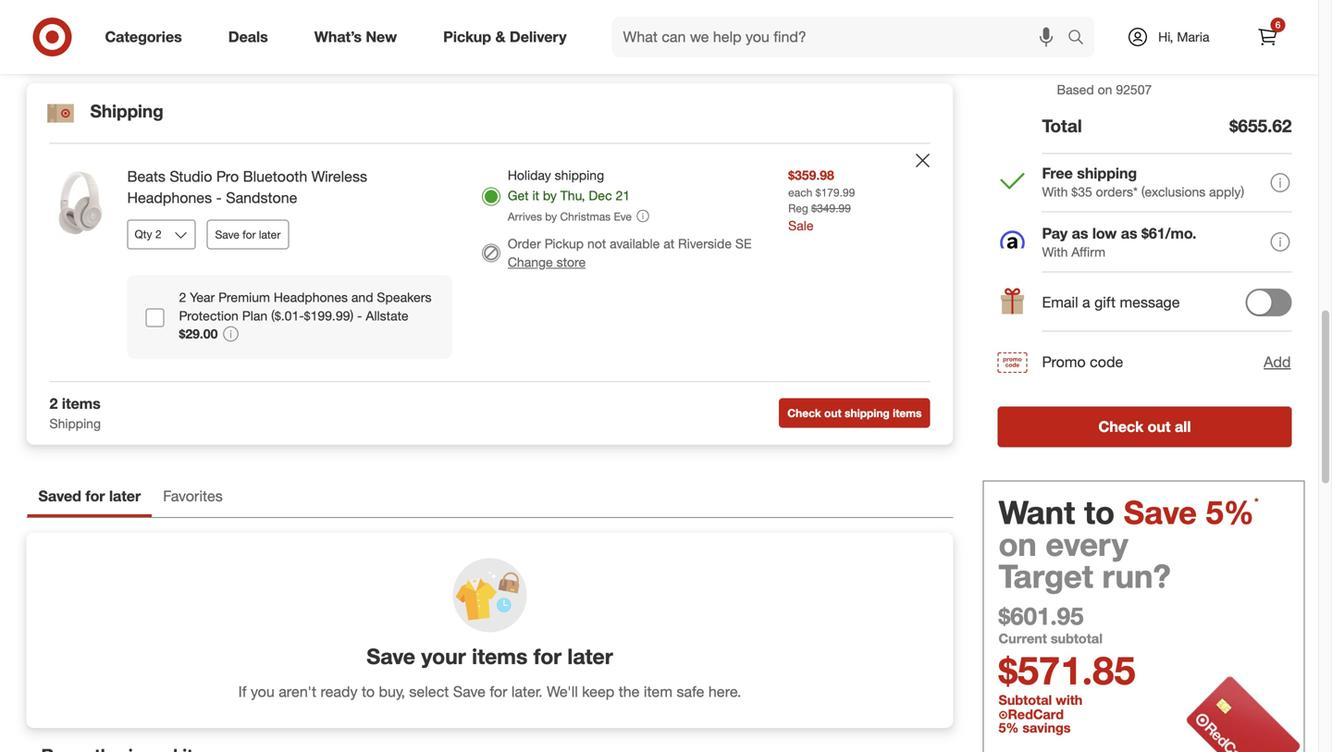 Task type: describe. For each thing, give the bounding box(es) containing it.
1 horizontal spatial to
[[1084, 493, 1115, 532]]

2 items shipping
[[50, 395, 101, 432]]

beats studio pro bluetooth wireless headphones - sandstone link
[[127, 166, 452, 208]]

protection
[[179, 307, 239, 324]]

search
[[1060, 30, 1104, 48]]

wireless
[[312, 168, 367, 186]]

check out shipping items button
[[779, 398, 930, 428]]

1 vertical spatial 5%
[[999, 720, 1019, 736]]

pickup & delivery
[[443, 28, 567, 46]]

deals link
[[213, 17, 291, 57]]

save for later
[[215, 227, 281, 241]]

2 horizontal spatial later
[[568, 644, 613, 670]]

1 vertical spatial by
[[545, 209, 557, 223]]

items inside 2 items shipping
[[62, 395, 101, 413]]

add button
[[1263, 351, 1292, 374]]

hi,
[[1159, 29, 1174, 45]]

hi, maria
[[1159, 29, 1210, 45]]

estimated for estimated taxes
[[1042, 58, 1109, 76]]

estimated bag fee
[[1057, 33, 1167, 49]]

premium
[[218, 289, 270, 305]]

maria
[[1177, 29, 1210, 45]]

orders*
[[1096, 184, 1138, 200]]

eve
[[614, 209, 632, 223]]

target
[[999, 557, 1094, 596]]

check for check out shipping items
[[788, 406, 821, 420]]

get
[[508, 187, 529, 204]]

2 for year
[[179, 289, 186, 305]]

1 as from the left
[[1072, 224, 1089, 242]]

regional
[[1042, 9, 1100, 27]]

se
[[736, 236, 752, 252]]

*
[[1255, 495, 1259, 509]]

pickup inside order pickup not available at riverside se change store
[[545, 236, 584, 252]]

check for check out order pickup items
[[763, 29, 797, 43]]

shipping inside button
[[845, 406, 890, 420]]

reg
[[789, 201, 809, 215]]

$601.95 current subtotal $571.85
[[999, 602, 1136, 694]]

what's
[[314, 28, 362, 46]]

item
[[644, 683, 673, 701]]

$1.00 button
[[1256, 5, 1292, 32]]

92507
[[1116, 82, 1152, 98]]

code
[[1090, 353, 1124, 371]]

fees
[[1104, 9, 1132, 27]]

every
[[1046, 525, 1129, 564]]

shipping for free
[[1077, 164, 1137, 182]]

buy,
[[379, 683, 405, 701]]

for inside button
[[243, 227, 256, 241]]

if
[[238, 683, 247, 701]]

what's new
[[314, 28, 397, 46]]

- inside beats studio pro bluetooth wireless headphones - sandstone
[[216, 189, 222, 207]]

search button
[[1060, 17, 1104, 61]]

your
[[421, 644, 466, 670]]

$571.85
[[999, 647, 1136, 694]]

order for items
[[50, 38, 83, 55]]

later.
[[512, 683, 543, 701]]

2 as from the left
[[1121, 224, 1138, 242]]

estimated taxes
[[1042, 58, 1149, 76]]

with
[[1056, 692, 1083, 708]]

1 horizontal spatial 5%
[[1206, 493, 1255, 532]]

($.01-
[[271, 307, 304, 324]]

headphones inside beats studio pro bluetooth wireless headphones - sandstone
[[127, 189, 212, 207]]

promo code
[[1042, 353, 1124, 371]]

arrives
[[508, 209, 542, 223]]

allstate
[[366, 307, 409, 324]]

categories link
[[89, 17, 205, 57]]

0 horizontal spatial to
[[362, 683, 375, 701]]

saved for later
[[38, 487, 141, 505]]

4
[[50, 18, 58, 36]]

store
[[557, 254, 586, 270]]

with inside free shipping with $35 orders* (exclusions apply)
[[1042, 184, 1068, 200]]

$349.99
[[812, 201, 851, 215]]

low
[[1093, 224, 1117, 242]]

out for all
[[1148, 418, 1171, 436]]

bag
[[1119, 33, 1142, 49]]

items inside the check out shipping items button
[[893, 406, 922, 420]]

new
[[366, 28, 397, 46]]

categories
[[105, 28, 182, 46]]

save up run?
[[1124, 493, 1197, 532]]

pay
[[1042, 224, 1068, 242]]

by inside holiday shipping get it by thu, dec 21
[[543, 187, 557, 204]]

order inside order pickup not available at riverside se change store
[[508, 236, 541, 252]]

save up buy,
[[367, 644, 415, 670]]

pay as low as $61/mo. with affirm
[[1042, 224, 1197, 260]]

1 vertical spatial shipping
[[50, 416, 101, 432]]

you
[[251, 683, 275, 701]]

delivery
[[510, 28, 567, 46]]

check out all
[[1099, 418, 1191, 436]]

speakers
[[377, 289, 432, 305]]

favorites
[[163, 487, 223, 505]]

select
[[409, 683, 449, 701]]

items inside the 4 items order pickup
[[62, 18, 101, 36]]

bluetooth
[[243, 168, 307, 186]]

we'll
[[547, 683, 578, 701]]

for up we'll
[[534, 644, 562, 670]]

saved for later link
[[27, 478, 152, 517]]

check for check out all
[[1099, 418, 1144, 436]]

arrives by christmas eve
[[508, 209, 632, 223]]

total
[[1042, 115, 1082, 136]]

headphones inside 2 year premium headphones and speakers protection plan ($.01-$199.99) - allstate
[[274, 289, 348, 305]]

not available radio
[[482, 244, 500, 262]]

current
[[999, 631, 1047, 647]]

here.
[[709, 683, 741, 701]]

$359.98 each $179.99 reg $349.99 sale
[[789, 167, 855, 233]]

holiday shipping get it by thu, dec 21
[[508, 167, 630, 204]]

1 horizontal spatial on
[[1098, 82, 1113, 98]]

later for save for later
[[259, 227, 281, 241]]



Task type: locate. For each thing, give the bounding box(es) containing it.
0 horizontal spatial shipping
[[555, 167, 604, 183]]

subtotal
[[999, 692, 1052, 708]]

shipping inside free shipping with $35 orders* (exclusions apply)
[[1077, 164, 1137, 182]]

by right 'arrives'
[[545, 209, 557, 223]]

estimated for estimated bag fee
[[1057, 33, 1115, 49]]

0 vertical spatial by
[[543, 187, 557, 204]]

1 vertical spatial later
[[109, 487, 141, 505]]

favorites link
[[152, 478, 234, 517]]

check out shipping items
[[788, 406, 922, 420]]

None radio
[[482, 187, 500, 206]]

out
[[800, 29, 818, 43], [824, 406, 842, 420], [1148, 418, 1171, 436]]

studio
[[170, 168, 212, 186]]

out for order
[[800, 29, 818, 43]]

2 horizontal spatial out
[[1148, 418, 1171, 436]]

0 vertical spatial to
[[1084, 493, 1115, 532]]

saved
[[38, 487, 81, 505]]

1 horizontal spatial headphones
[[274, 289, 348, 305]]

$52.67
[[1248, 58, 1292, 76]]

2 with from the top
[[1042, 244, 1068, 260]]

Service plan for Beats Studio Pro Bluetooth Wireless Headphones - Sandstone checkbox
[[146, 309, 164, 327]]

christmas
[[560, 209, 611, 223]]

0 vertical spatial later
[[259, 227, 281, 241]]

4 items order pickup
[[50, 18, 126, 55]]

what's new link
[[299, 17, 420, 57]]

on every target run?
[[999, 525, 1171, 596]]

estimated down "regional fees"
[[1057, 33, 1115, 49]]

if you aren't ready to buy, select save for later. we'll keep the item safe here.
[[238, 683, 741, 701]]

free shipping with $35 orders* (exclusions apply)
[[1042, 164, 1245, 200]]

2 for items
[[50, 395, 58, 413]]

0 horizontal spatial headphones
[[127, 189, 212, 207]]

with down pay
[[1042, 244, 1068, 260]]

0 vertical spatial estimated
[[1057, 33, 1115, 49]]

as
[[1072, 224, 1089, 242], [1121, 224, 1138, 242]]

headphones down studio
[[127, 189, 212, 207]]

with inside pay as low as $61/mo. with affirm
[[1042, 244, 1068, 260]]

ready
[[321, 683, 358, 701]]

0 vertical spatial on
[[1098, 82, 1113, 98]]

1 horizontal spatial -
[[357, 307, 362, 324]]

1 horizontal spatial out
[[824, 406, 842, 420]]

0 horizontal spatial later
[[109, 487, 141, 505]]

promo
[[1042, 353, 1086, 371]]

free
[[1042, 164, 1073, 182]]

$29.00
[[179, 326, 218, 342]]

2 horizontal spatial shipping
[[1077, 164, 1137, 182]]

redcard
[[1008, 707, 1064, 723]]

email
[[1042, 293, 1079, 311]]

want
[[999, 493, 1076, 532]]

based
[[1057, 82, 1094, 98]]

want to save 5% *
[[999, 493, 1259, 532]]

taxes
[[1113, 58, 1149, 76]]

order for out
[[821, 29, 851, 43]]

items
[[62, 18, 101, 36], [893, 29, 922, 43], [62, 395, 101, 413], [893, 406, 922, 420], [472, 644, 528, 670]]

0 horizontal spatial 5%
[[999, 720, 1019, 736]]

beats studio pro bluetooth wireless headphones - sandstone image
[[42, 166, 116, 240]]

pickup inside button
[[854, 29, 890, 43]]

check out all button
[[998, 407, 1292, 447]]

1 vertical spatial on
[[999, 525, 1037, 564]]

beats
[[127, 168, 166, 186]]

0 vertical spatial -
[[216, 189, 222, 207]]

1 vertical spatial headphones
[[274, 289, 348, 305]]

(exclusions
[[1142, 184, 1206, 200]]

holiday
[[508, 167, 551, 183]]

the
[[619, 683, 640, 701]]

for
[[243, 227, 256, 241], [85, 487, 105, 505], [534, 644, 562, 670], [490, 683, 507, 701]]

save down the sandstone
[[215, 227, 239, 241]]

- down pro at left
[[216, 189, 222, 207]]

by right it
[[543, 187, 557, 204]]

as right low
[[1121, 224, 1138, 242]]

1 vertical spatial estimated
[[1042, 58, 1109, 76]]

1 vertical spatial -
[[357, 307, 362, 324]]

affirm
[[1072, 244, 1106, 260]]

6 link
[[1248, 17, 1288, 57]]

order pickup not available at riverside se change store
[[508, 236, 752, 270]]

save right select
[[453, 683, 486, 701]]

keep
[[582, 683, 615, 701]]

$35
[[1072, 184, 1093, 200]]

21
[[616, 187, 630, 204]]

later up keep
[[568, 644, 613, 670]]

shipping for holiday
[[555, 167, 604, 183]]

1 horizontal spatial shipping
[[845, 406, 890, 420]]

available
[[610, 236, 660, 252]]

for left later.
[[490, 683, 507, 701]]

2 inside 2 year premium headphones and speakers protection plan ($.01-$199.99) - allstate
[[179, 289, 186, 305]]

0 horizontal spatial on
[[999, 525, 1037, 564]]

$1.00
[[1256, 9, 1292, 27]]

1 horizontal spatial order
[[508, 236, 541, 252]]

later right saved
[[109, 487, 141, 505]]

check out order pickup items button
[[755, 21, 930, 51]]

- inside 2 year premium headphones and speakers protection plan ($.01-$199.99) - allstate
[[357, 307, 362, 324]]

2 year premium headphones and speakers protection plan ($.01-$199.99) - allstate
[[179, 289, 432, 324]]

to right the want
[[1084, 493, 1115, 532]]

for right saved
[[85, 487, 105, 505]]

2 horizontal spatial order
[[821, 29, 851, 43]]

aren't
[[279, 683, 316, 701]]

run?
[[1103, 557, 1171, 596]]

5% savings
[[999, 720, 1071, 736]]

0 horizontal spatial out
[[800, 29, 818, 43]]

on left every
[[999, 525, 1037, 564]]

estimated
[[1057, 33, 1115, 49], [1042, 58, 1109, 76]]

order inside the 4 items order pickup
[[50, 38, 83, 55]]

0 vertical spatial headphones
[[127, 189, 212, 207]]

beats studio pro bluetooth wireless headphones - sandstone
[[127, 168, 367, 207]]

pro
[[216, 168, 239, 186]]

0 horizontal spatial order
[[50, 38, 83, 55]]

estimated up based
[[1042, 58, 1109, 76]]

check out order pickup items
[[763, 29, 922, 43]]

save inside button
[[215, 227, 239, 241]]

2 inside 2 items shipping
[[50, 395, 58, 413]]

fee
[[1146, 33, 1167, 49]]

headphones up $199.99) on the left top of page
[[274, 289, 348, 305]]

savings
[[1023, 720, 1071, 736]]

0 horizontal spatial -
[[216, 189, 222, 207]]

check
[[763, 29, 797, 43], [788, 406, 821, 420], [1099, 418, 1144, 436]]

subtotal
[[1051, 631, 1103, 647]]

2
[[179, 289, 186, 305], [50, 395, 58, 413]]

later for saved for later
[[109, 487, 141, 505]]

for down the sandstone
[[243, 227, 256, 241]]

thu,
[[561, 187, 585, 204]]

with down "free"
[[1042, 184, 1068, 200]]

riverside
[[678, 236, 732, 252]]

items inside check out order pickup items button
[[893, 29, 922, 43]]

by
[[543, 187, 557, 204], [545, 209, 557, 223]]

0 vertical spatial 5%
[[1206, 493, 1255, 532]]

1 vertical spatial to
[[362, 683, 375, 701]]

$61/mo.
[[1142, 224, 1197, 242]]

affirm image
[[998, 228, 1028, 258], [1000, 231, 1025, 249]]

it
[[532, 187, 539, 204]]

on down estimated taxes
[[1098, 82, 1113, 98]]

1 vertical spatial 2
[[50, 395, 58, 413]]

shipping inside holiday shipping get it by thu, dec 21
[[555, 167, 604, 183]]

save for later button
[[207, 220, 289, 249]]

to
[[1084, 493, 1115, 532], [362, 683, 375, 701]]

a
[[1083, 293, 1091, 311]]

subtotal with
[[999, 692, 1087, 708]]

pickup inside the 4 items order pickup
[[86, 38, 126, 55]]

pickup inside 'link'
[[443, 28, 491, 46]]

1 horizontal spatial as
[[1121, 224, 1138, 242]]

shipping up beats
[[90, 101, 164, 122]]

0 vertical spatial shipping
[[90, 101, 164, 122]]

plan
[[242, 307, 268, 324]]

order inside button
[[821, 29, 851, 43]]

1 with from the top
[[1042, 184, 1068, 200]]

shipping up saved for later
[[50, 416, 101, 432]]

out for shipping
[[824, 406, 842, 420]]

not
[[588, 236, 606, 252]]

to left buy,
[[362, 683, 375, 701]]

on inside the on every target run?
[[999, 525, 1037, 564]]

as up affirm
[[1072, 224, 1089, 242]]

regional fees
[[1042, 9, 1132, 27]]

1 horizontal spatial later
[[259, 227, 281, 241]]

safe
[[677, 683, 705, 701]]

$359.98
[[789, 167, 834, 183]]

apply)
[[1210, 184, 1245, 200]]

0 vertical spatial 2
[[179, 289, 186, 305]]

and
[[352, 289, 373, 305]]

later inside button
[[259, 227, 281, 241]]

based on 92507
[[1057, 82, 1152, 98]]

all
[[1175, 418, 1191, 436]]

add
[[1264, 353, 1291, 371]]

$199.99)
[[304, 307, 354, 324]]

2 vertical spatial later
[[568, 644, 613, 670]]

0 horizontal spatial as
[[1072, 224, 1089, 242]]

later down the sandstone
[[259, 227, 281, 241]]

0 horizontal spatial 2
[[50, 395, 58, 413]]

dec
[[589, 187, 612, 204]]

cart item ready to fulfill group
[[27, 144, 953, 381]]

1 vertical spatial with
[[1042, 244, 1068, 260]]

- down and
[[357, 307, 362, 324]]

0 vertical spatial with
[[1042, 184, 1068, 200]]

1 horizontal spatial 2
[[179, 289, 186, 305]]

What can we help you find? suggestions appear below search field
[[612, 17, 1073, 57]]



Task type: vqa. For each thing, say whether or not it's contained in the screenshot.
FURNITURE related to New Bedford 2 Door Accent Cabinet Black - Threshold™
no



